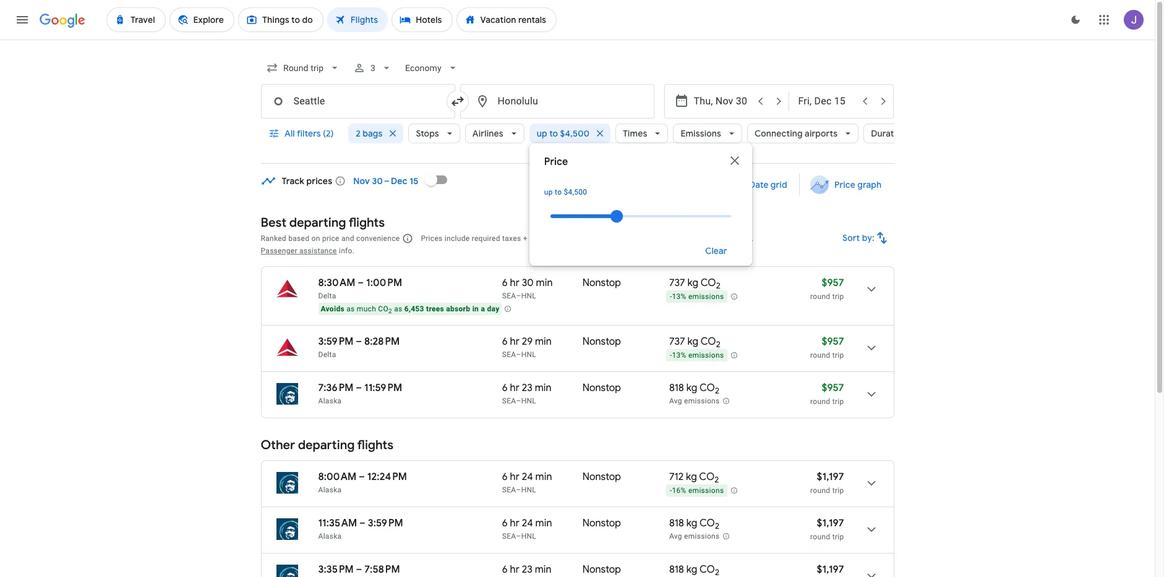Task type: describe. For each thing, give the bounding box(es) containing it.
957 US dollars text field
[[822, 382, 844, 395]]

stops
[[416, 128, 439, 139]]

3 button
[[348, 53, 398, 83]]

sea for 1:00 pm
[[502, 292, 516, 301]]

learn more about tracked prices image
[[335, 176, 346, 187]]

6 nonstop flight. element from the top
[[583, 564, 621, 578]]

16%
[[672, 487, 686, 496]]

sort by:
[[842, 233, 874, 244]]

leaves seattle-tacoma international airport at 7:36 pm on thursday, november 30 and arrives at daniel k. inouye international airport at 11:59 pm on thursday, november 30. element
[[318, 382, 402, 395]]

737 for 6 hr 30 min
[[669, 277, 685, 289]]

to inside popup button
[[549, 128, 558, 139]]

1 as from the left
[[347, 305, 355, 314]]

nonstop for 1:00 pm
[[583, 277, 621, 289]]

nonstop flight. element for 3:59 pm
[[583, 518, 621, 532]]

ranked based on price and convenience
[[261, 234, 400, 243]]

day
[[487, 305, 499, 314]]

2 for 1:00 pm
[[716, 281, 720, 291]]

7:36 pm – 11:59 pm alaska
[[318, 382, 402, 406]]

track prices
[[282, 176, 332, 187]]

8:00 am – 12:24 pm alaska
[[318, 471, 407, 495]]

emissions
[[681, 128, 721, 139]]

$957 for 6 hr 29 min
[[822, 336, 844, 348]]

alaska for 11:35 am
[[318, 533, 342, 541]]

3:59 pm – 8:28 pm delta
[[318, 336, 400, 359]]

airlines
[[472, 128, 503, 139]]

3:59 pm inside 3:59 pm – 8:28 pm delta
[[318, 336, 353, 348]]

may apply. passenger assistance
[[261, 234, 754, 255]]

kg for 8:28 pm
[[688, 336, 698, 348]]

$1,197 round trip for 818
[[810, 518, 844, 542]]

taxes
[[502, 234, 521, 243]]

track
[[282, 176, 304, 187]]

hnl for 3:59 pm
[[521, 533, 536, 541]]

trip for 11:59 pm
[[832, 398, 844, 406]]

2 inside 2 bags popup button
[[356, 128, 361, 139]]

8:30 am – 1:00 pm delta
[[318, 277, 402, 301]]

leaves seattle-tacoma international airport at 8:30 am on thursday, november 30 and arrives at daniel k. inouye international airport at 1:00 pm on thursday, november 30. element
[[318, 277, 402, 289]]

include
[[445, 234, 470, 243]]

up to $4,500 button
[[529, 119, 611, 148]]

11:59 pm
[[364, 382, 402, 395]]

flight details. leaves seattle-tacoma international airport at 7:36 pm on thursday, november 30 and arrives at daniel k. inouye international airport at 11:59 pm on thursday, november 30. image
[[856, 380, 886, 409]]

flight details. leaves seattle-tacoma international airport at 3:35 pm on thursday, november 30 and arrives at daniel k. inouye international airport at 7:58 pm on thursday, november 30. image
[[856, 562, 886, 578]]

2 inside avoids as much co 2 as 6,453 trees absorb in a day
[[388, 308, 392, 315]]

– inside 3:59 pm – 8:28 pm delta
[[356, 336, 362, 348]]

avoids
[[321, 305, 345, 314]]

prices
[[421, 234, 443, 243]]

trees
[[426, 305, 444, 314]]

2 for 3:59 pm
[[715, 522, 719, 532]]

up inside popup button
[[537, 128, 547, 139]]

price
[[322, 234, 339, 243]]

Departure time: 3:59 PM. text field
[[318, 336, 353, 348]]

Departure time: 11:35 AM. text field
[[318, 518, 357, 530]]

change appearance image
[[1061, 5, 1091, 35]]

3:35 pm – 7:58 pm
[[318, 564, 400, 577]]

30 – dec
[[372, 176, 407, 187]]

leaves seattle-tacoma international airport at 11:35 am on thursday, november 30 and arrives at daniel k. inouye international airport at 3:59 pm on thursday, november 30. element
[[318, 518, 403, 530]]

3:35 pm
[[318, 564, 354, 577]]

15
[[410, 176, 418, 187]]

Departure time: 3:35 PM. text field
[[318, 564, 354, 577]]

trip for 1:00 pm
[[832, 293, 844, 301]]

alaska for 7:36 pm
[[318, 397, 342, 406]]

+
[[523, 234, 527, 243]]

prices
[[306, 176, 332, 187]]

13% for 6 hr 29 min
[[672, 351, 686, 360]]

$957 round trip for 6 hr 30 min
[[810, 277, 844, 301]]

$1,197 for 818
[[817, 518, 844, 530]]

nonstop flight. element for 8:28 pm
[[583, 336, 621, 350]]

6 hr 23 min sea – hnl
[[502, 382, 551, 406]]

11:35 am
[[318, 518, 357, 530]]

Arrival time: 12:24 PM. text field
[[367, 471, 407, 484]]

1 total duration 6 hr 23 min. element from the top
[[502, 382, 583, 396]]

Departure time: 8:00 AM. text field
[[318, 471, 356, 484]]

23 for 6 hr 23 min sea – hnl
[[522, 382, 532, 395]]

2 bags button
[[348, 119, 404, 148]]

hr for 12:24 pm
[[510, 471, 520, 484]]

nov 30 – dec 15
[[353, 176, 418, 187]]

find the best price region
[[261, 165, 894, 206]]

co for 1:00 pm
[[701, 277, 716, 289]]

price for price graph
[[835, 179, 856, 191]]

learn more about ranking image
[[402, 233, 413, 244]]

-13% emissions for 6 hr 30 min
[[670, 293, 724, 301]]

11:35 am – 3:59 pm alaska
[[318, 518, 403, 541]]

nonstop flight. element for 11:59 pm
[[583, 382, 621, 396]]

sort by: button
[[837, 223, 894, 253]]

departing for other
[[298, 438, 355, 453]]

flight details. leaves seattle-tacoma international airport at 3:59 pm on thursday, november 30 and arrives at daniel k. inouye international airport at 8:28 pm on thursday, november 30. image
[[856, 333, 886, 363]]

grid
[[770, 179, 787, 191]]

passenger
[[261, 247, 297, 255]]

kg for 12:24 pm
[[686, 471, 697, 484]]

(2)
[[323, 128, 334, 139]]

connecting airports
[[755, 128, 838, 139]]

flight details. leaves seattle-tacoma international airport at 8:00 am on thursday, november 30 and arrives at daniel k. inouye international airport at 12:24 pm on thursday, november 30. image
[[856, 469, 886, 499]]

trip for 12:24 pm
[[832, 487, 844, 495]]

graph
[[858, 179, 882, 191]]

8:00 am
[[318, 471, 356, 484]]

flights for best departing flights
[[349, 215, 385, 231]]

$957 round trip for 6 hr 23 min
[[810, 382, 844, 406]]

6 6 from the top
[[502, 564, 508, 577]]

for
[[546, 234, 556, 243]]

times
[[623, 128, 647, 139]]

Departure text field
[[694, 85, 751, 118]]

hr for 8:28 pm
[[510, 336, 520, 348]]

sea for 8:28 pm
[[502, 351, 516, 359]]

stops button
[[409, 119, 460, 148]]

emissions button
[[673, 119, 742, 148]]

3 $1,197 from the top
[[817, 564, 844, 577]]

Arrival time: 8:28 PM. text field
[[364, 336, 400, 348]]

957 us dollars text field for 6 hr 30 min
[[822, 277, 844, 289]]

passengers.
[[565, 234, 607, 243]]

3:59 pm inside 11:35 am – 3:59 pm alaska
[[368, 518, 403, 530]]

1197 US dollars text field
[[817, 564, 844, 577]]

3 inside popup button
[[370, 63, 375, 73]]

min for 1:00 pm
[[536, 277, 553, 289]]

$4,500 inside up to $4,500 popup button
[[560, 128, 590, 139]]

6 hr 24 min sea – hnl for 3:59 pm
[[502, 518, 552, 541]]

all filters (2)
[[284, 128, 334, 139]]

nonstop for 12:24 pm
[[583, 471, 621, 484]]

hr for 3:59 pm
[[510, 518, 520, 530]]

required
[[472, 234, 500, 243]]

based
[[288, 234, 309, 243]]

best
[[261, 215, 286, 231]]

convenience
[[356, 234, 400, 243]]

prices include required taxes + fees for 3 passengers.
[[421, 234, 607, 243]]

none search field containing price
[[261, 53, 928, 266]]

main menu image
[[15, 12, 30, 27]]

-13% emissions for 6 hr 29 min
[[670, 351, 724, 360]]

8:30 am
[[318, 277, 355, 289]]

avg for 6 hr 23 min
[[669, 397, 682, 406]]

total duration 6 hr 29 min. element
[[502, 336, 583, 350]]

avoids as much co2 as 6453 trees absorb in a day. learn more about this calculation. image
[[504, 306, 512, 313]]

best departing flights
[[261, 215, 385, 231]]

main content containing best departing flights
[[261, 165, 894, 578]]

2 for 12:24 pm
[[715, 475, 719, 486]]

12:24 pm
[[367, 471, 407, 484]]

6 for 8:28 pm
[[502, 336, 508, 348]]

– inside 7:36 pm – 11:59 pm alaska
[[356, 382, 362, 395]]

assistance
[[299, 247, 337, 255]]

kg for 11:59 pm
[[686, 382, 697, 395]]

kg for 1:00 pm
[[688, 277, 698, 289]]

total duration 6 hr 30 min. element
[[502, 277, 583, 291]]

– inside 6 hr 30 min sea – hnl
[[516, 292, 521, 301]]

loading results progress bar
[[0, 40, 1155, 42]]

round for 1:00 pm
[[810, 293, 830, 301]]

by:
[[862, 233, 874, 244]]

date
[[749, 179, 768, 191]]

avoids as much co 2 as 6,453 trees absorb in a day
[[321, 305, 499, 315]]

fees
[[529, 234, 544, 243]]

connecting airports button
[[747, 119, 859, 148]]

24 for 12:24 pm
[[522, 471, 533, 484]]

$957 round trip for 6 hr 29 min
[[810, 336, 844, 360]]

1:00 pm
[[366, 277, 402, 289]]

filters
[[297, 128, 321, 139]]

Arrival time: 11:59 PM. text field
[[364, 382, 402, 395]]

all filters (2) button
[[261, 119, 343, 148]]

flight details. leaves seattle-tacoma international airport at 8:30 am on thursday, november 30 and arrives at daniel k. inouye international airport at 1:00 pm on thursday, november 30. image
[[856, 275, 886, 304]]

712 kg co 2
[[669, 471, 719, 486]]

818 for 737
[[669, 382, 684, 395]]

2 bags
[[356, 128, 383, 139]]

6 hr from the top
[[510, 564, 520, 577]]

clear button
[[690, 236, 742, 266]]

avg for 6 hr 24 min
[[669, 533, 682, 541]]

co for 8:28 pm
[[701, 336, 716, 348]]

-16% emissions
[[670, 487, 724, 496]]

23 for 6 hr 23 min
[[522, 564, 532, 577]]

airlines button
[[465, 119, 524, 148]]

min for 12:24 pm
[[535, 471, 552, 484]]

2 for 11:59 pm
[[715, 386, 719, 397]]

trip for 8:28 pm
[[832, 351, 844, 360]]

1 vertical spatial $4,500
[[564, 188, 587, 197]]



Task type: locate. For each thing, give the bounding box(es) containing it.
- for 6 hr 30 min
[[670, 293, 672, 301]]

kg inside 712 kg co 2
[[686, 471, 697, 484]]

round down 1197 us dollars text field
[[810, 487, 830, 495]]

avg emissions for $957
[[669, 397, 720, 406]]

much
[[357, 305, 376, 314]]

min inside 6 hr 30 min sea – hnl
[[536, 277, 553, 289]]

1 737 kg co 2 from the top
[[669, 277, 720, 291]]

hr for 11:59 pm
[[510, 382, 520, 395]]

3 trip from the top
[[832, 398, 844, 406]]

1197 US dollars text field
[[817, 518, 844, 530]]

min for 11:59 pm
[[535, 382, 551, 395]]

$1,197 round trip up 1197 us dollars text box
[[810, 518, 844, 542]]

- for 6 hr 29 min
[[670, 351, 672, 360]]

price graph button
[[802, 174, 892, 196]]

6 hr 24 min sea – hnl
[[502, 471, 552, 495], [502, 518, 552, 541]]

emissions for 6 hr 30 min
[[688, 293, 724, 301]]

1 vertical spatial 6 hr 24 min sea – hnl
[[502, 518, 552, 541]]

0 vertical spatial 818
[[669, 382, 684, 395]]

1 $957 round trip from the top
[[810, 277, 844, 301]]

nonstop for 8:28 pm
[[583, 336, 621, 348]]

round for 8:28 pm
[[810, 351, 830, 360]]

957 us dollars text field left flight details. leaves seattle-tacoma international airport at 3:59 pm on thursday, november 30 and arrives at daniel k. inouye international airport at 8:28 pm on thursday, november 30. image
[[822, 336, 844, 348]]

round down $957 text box
[[810, 398, 830, 406]]

1 -13% emissions from the top
[[670, 293, 724, 301]]

round for 3:59 pm
[[810, 533, 830, 542]]

0 vertical spatial -13% emissions
[[670, 293, 724, 301]]

co
[[701, 277, 716, 289], [378, 305, 388, 314], [701, 336, 716, 348], [700, 382, 715, 395], [699, 471, 715, 484], [700, 518, 715, 530], [700, 564, 715, 577]]

min
[[536, 277, 553, 289], [535, 336, 552, 348], [535, 382, 551, 395], [535, 471, 552, 484], [535, 518, 552, 530], [535, 564, 551, 577]]

1 avg emissions from the top
[[669, 397, 720, 406]]

hr inside 6 hr 23 min sea – hnl
[[510, 382, 520, 395]]

co for 11:59 pm
[[700, 382, 715, 395]]

1 sea from the top
[[502, 292, 516, 301]]

nonstop flight. element for 1:00 pm
[[583, 277, 621, 291]]

$1,197 round trip up $1,197 text field on the right
[[810, 471, 844, 495]]

1 vertical spatial alaska
[[318, 486, 342, 495]]

1 vertical spatial up to $4,500
[[544, 188, 587, 197]]

connecting
[[755, 128, 803, 139]]

other departing flights
[[261, 438, 393, 453]]

1 - from the top
[[670, 293, 672, 301]]

1 trip from the top
[[832, 293, 844, 301]]

0 vertical spatial total duration 6 hr 24 min. element
[[502, 471, 583, 486]]

1 vertical spatial 13%
[[672, 351, 686, 360]]

2 957 us dollars text field from the top
[[822, 336, 844, 348]]

3 inside main content
[[558, 234, 563, 243]]

sea inside 6 hr 30 min sea – hnl
[[502, 292, 516, 301]]

3 alaska from the top
[[318, 533, 342, 541]]

6 for 1:00 pm
[[502, 277, 508, 289]]

0 vertical spatial -
[[670, 293, 672, 301]]

6 inside 6 hr 23 min sea – hnl
[[502, 382, 508, 395]]

a
[[481, 305, 485, 314]]

price graph
[[835, 179, 882, 191]]

1 vertical spatial 24
[[522, 518, 533, 530]]

0 vertical spatial 3:59 pm
[[318, 336, 353, 348]]

1 delta from the top
[[318, 292, 336, 301]]

total duration 6 hr 23 min. element
[[502, 382, 583, 396], [502, 564, 583, 578]]

min for 3:59 pm
[[535, 518, 552, 530]]

3 nonstop flight. element from the top
[[583, 382, 621, 396]]

3 6 from the top
[[502, 382, 508, 395]]

-
[[670, 293, 672, 301], [670, 351, 672, 360], [670, 487, 672, 496]]

in
[[472, 305, 479, 314]]

main content
[[261, 165, 894, 578]]

2 13% from the top
[[672, 351, 686, 360]]

2 round from the top
[[810, 351, 830, 360]]

as left much
[[347, 305, 355, 314]]

1 vertical spatial avg emissions
[[669, 533, 720, 541]]

2 hr from the top
[[510, 336, 520, 348]]

4 hr from the top
[[510, 471, 520, 484]]

nonstop for 11:59 pm
[[583, 382, 621, 395]]

co inside 712 kg co 2
[[699, 471, 715, 484]]

6 hr 23 min
[[502, 564, 551, 577]]

2 delta from the top
[[318, 351, 336, 359]]

hr inside 6 hr 30 min sea – hnl
[[510, 277, 520, 289]]

$957 for 6 hr 30 min
[[822, 277, 844, 289]]

3 sea from the top
[[502, 397, 516, 406]]

price for price
[[544, 156, 568, 168]]

avg
[[669, 397, 682, 406], [669, 533, 682, 541]]

1 horizontal spatial 3
[[558, 234, 563, 243]]

$4,500 up passengers.
[[564, 188, 587, 197]]

to up find the best price region
[[549, 128, 558, 139]]

flights up "convenience"
[[349, 215, 385, 231]]

1 957 us dollars text field from the top
[[822, 277, 844, 289]]

1 vertical spatial $957
[[822, 336, 844, 348]]

1 vertical spatial avg
[[669, 533, 682, 541]]

5 6 from the top
[[502, 518, 508, 530]]

1 vertical spatial total duration 6 hr 24 min. element
[[502, 518, 583, 532]]

7:58 pm
[[365, 564, 400, 577]]

0 vertical spatial 737
[[669, 277, 685, 289]]

1 vertical spatial delta
[[318, 351, 336, 359]]

co for 12:24 pm
[[699, 471, 715, 484]]

1 vertical spatial 818
[[669, 518, 684, 530]]

1 $1,197 from the top
[[817, 471, 844, 484]]

1 avg from the top
[[669, 397, 682, 406]]

round for 12:24 pm
[[810, 487, 830, 495]]

1 818 from the top
[[669, 382, 684, 395]]

–
[[358, 277, 364, 289], [516, 292, 521, 301], [356, 336, 362, 348], [516, 351, 521, 359], [356, 382, 362, 395], [516, 397, 521, 406], [359, 471, 365, 484], [516, 486, 521, 495], [359, 518, 366, 530], [516, 533, 521, 541], [356, 564, 362, 577]]

trip left flight details. leaves seattle-tacoma international airport at 8:30 am on thursday, november 30 and arrives at daniel k. inouye international airport at 1:00 pm on thursday, november 30. "icon" at the right
[[832, 293, 844, 301]]

1 13% from the top
[[672, 293, 686, 301]]

0 vertical spatial 737 kg co 2
[[669, 277, 720, 291]]

0 vertical spatial total duration 6 hr 23 min. element
[[502, 382, 583, 396]]

3 hnl from the top
[[521, 397, 536, 406]]

29
[[522, 336, 533, 348]]

3 - from the top
[[670, 487, 672, 496]]

total duration 6 hr 24 min. element
[[502, 471, 583, 486], [502, 518, 583, 532]]

1 hr from the top
[[510, 277, 520, 289]]

$4,500 up find the best price region
[[560, 128, 590, 139]]

other
[[261, 438, 295, 453]]

1 vertical spatial departing
[[298, 438, 355, 453]]

$1,197
[[817, 471, 844, 484], [817, 518, 844, 530], [817, 564, 844, 577]]

2 - from the top
[[670, 351, 672, 360]]

818 kg co
[[669, 564, 715, 577]]

818
[[669, 382, 684, 395], [669, 518, 684, 530], [669, 564, 684, 577]]

1 vertical spatial total duration 6 hr 23 min. element
[[502, 564, 583, 578]]

round down $1,197 text field on the right
[[810, 533, 830, 542]]

6 hr 24 min sea – hnl for 12:24 pm
[[502, 471, 552, 495]]

close dialog image
[[727, 153, 742, 168]]

2 818 from the top
[[669, 518, 684, 530]]

2 total duration 6 hr 24 min. element from the top
[[502, 518, 583, 532]]

round for 11:59 pm
[[810, 398, 830, 406]]

1 6 from the top
[[502, 277, 508, 289]]

957 US dollars text field
[[822, 277, 844, 289], [822, 336, 844, 348]]

1 alaska from the top
[[318, 397, 342, 406]]

0 horizontal spatial price
[[544, 156, 568, 168]]

0 vertical spatial 957 us dollars text field
[[822, 277, 844, 289]]

round up $957 text box
[[810, 351, 830, 360]]

2 avg emissions from the top
[[669, 533, 720, 541]]

as left 6,453
[[394, 305, 402, 314]]

-13% emissions
[[670, 293, 724, 301], [670, 351, 724, 360]]

737 kg co 2 for 6 hr 29 min
[[669, 336, 720, 350]]

price inside search box
[[544, 156, 568, 168]]

Arrival time: 7:58 PM. text field
[[365, 564, 400, 577]]

emissions for 6 hr 24 min
[[688, 487, 724, 496]]

3 $957 from the top
[[822, 382, 844, 395]]

2 avg from the top
[[669, 533, 682, 541]]

co inside avoids as much co 2 as 6,453 trees absorb in a day
[[378, 305, 388, 314]]

hnl inside 6 hr 23 min sea – hnl
[[521, 397, 536, 406]]

6 inside 6 hr 30 min sea – hnl
[[502, 277, 508, 289]]

alaska inside 7:36 pm – 11:59 pm alaska
[[318, 397, 342, 406]]

1 vertical spatial -13% emissions
[[670, 351, 724, 360]]

2 nonstop from the top
[[583, 336, 621, 348]]

2 vertical spatial $957 round trip
[[810, 382, 844, 406]]

up to $4,500 up find the best price region
[[537, 128, 590, 139]]

departing up on
[[289, 215, 346, 231]]

0 vertical spatial 24
[[522, 471, 533, 484]]

0 vertical spatial flights
[[349, 215, 385, 231]]

flight details. leaves seattle-tacoma international airport at 11:35 am on thursday, november 30 and arrives at daniel k. inouye international airport at 3:59 pm on thursday, november 30. image
[[856, 515, 886, 545]]

nonstop flight. element for 12:24 pm
[[583, 471, 621, 486]]

1 737 from the top
[[669, 277, 685, 289]]

bags
[[363, 128, 383, 139]]

2 818 kg co 2 from the top
[[669, 518, 719, 532]]

8:28 pm
[[364, 336, 400, 348]]

7:36 pm
[[318, 382, 353, 395]]

0 vertical spatial price
[[544, 156, 568, 168]]

swap origin and destination. image
[[450, 94, 465, 109]]

1 total duration 6 hr 24 min. element from the top
[[502, 471, 583, 486]]

1 vertical spatial -
[[670, 351, 672, 360]]

4 6 from the top
[[502, 471, 508, 484]]

absorb
[[446, 305, 470, 314]]

4 hnl from the top
[[521, 486, 536, 495]]

4 trip from the top
[[832, 487, 844, 495]]

2 as from the left
[[394, 305, 402, 314]]

5 sea from the top
[[502, 533, 516, 541]]

6,453
[[404, 305, 424, 314]]

sea
[[502, 292, 516, 301], [502, 351, 516, 359], [502, 397, 516, 406], [502, 486, 516, 495], [502, 533, 516, 541]]

23
[[522, 382, 532, 395], [522, 564, 532, 577]]

1 vertical spatial up
[[544, 188, 553, 197]]

3 $957 round trip from the top
[[810, 382, 844, 406]]

– inside 6 hr 29 min sea – hnl
[[516, 351, 521, 359]]

1197 US dollars text field
[[817, 471, 844, 484]]

1 $957 from the top
[[822, 277, 844, 289]]

4 round from the top
[[810, 487, 830, 495]]

to up for
[[555, 188, 562, 197]]

date grid button
[[717, 174, 797, 196]]

2 nonstop flight. element from the top
[[583, 336, 621, 350]]

hnl inside 6 hr 29 min sea – hnl
[[521, 351, 536, 359]]

up to $4,500
[[537, 128, 590, 139], [544, 188, 587, 197]]

nonstop for 3:59 pm
[[583, 518, 621, 530]]

4 sea from the top
[[502, 486, 516, 495]]

1 vertical spatial 3:59 pm
[[368, 518, 403, 530]]

0 vertical spatial $1,197 round trip
[[810, 471, 844, 495]]

3 hr from the top
[[510, 382, 520, 395]]

5 nonstop flight. element from the top
[[583, 518, 621, 532]]

2
[[356, 128, 361, 139], [716, 281, 720, 291], [388, 308, 392, 315], [716, 340, 720, 350], [715, 386, 719, 397], [715, 475, 719, 486], [715, 522, 719, 532]]

1 vertical spatial to
[[555, 188, 562, 197]]

emissions for 6 hr 29 min
[[688, 351, 724, 360]]

3 round from the top
[[810, 398, 830, 406]]

nov
[[353, 176, 370, 187]]

None text field
[[460, 84, 654, 119]]

trip down 1197 us dollars text field
[[832, 487, 844, 495]]

trip
[[832, 293, 844, 301], [832, 351, 844, 360], [832, 398, 844, 406], [832, 487, 844, 495], [832, 533, 844, 542]]

30
[[522, 277, 534, 289]]

– inside 8:30 am – 1:00 pm delta
[[358, 277, 364, 289]]

price inside "price graph" button
[[835, 179, 856, 191]]

flights up 12:24 pm
[[357, 438, 393, 453]]

price left graph
[[835, 179, 856, 191]]

0 vertical spatial 23
[[522, 382, 532, 395]]

3 818 from the top
[[669, 564, 684, 577]]

hr for 1:00 pm
[[510, 277, 520, 289]]

1 vertical spatial 23
[[522, 564, 532, 577]]

2 $1,197 from the top
[[817, 518, 844, 530]]

5 round from the top
[[810, 533, 830, 542]]

0 vertical spatial up
[[537, 128, 547, 139]]

$957 for 6 hr 23 min
[[822, 382, 844, 395]]

Departure time: 8:30 AM. text field
[[318, 277, 355, 289]]

flights
[[349, 215, 385, 231], [357, 438, 393, 453]]

1 hnl from the top
[[521, 292, 536, 301]]

departing
[[289, 215, 346, 231], [298, 438, 355, 453]]

alaska down 7:36 pm
[[318, 397, 342, 406]]

round left flight details. leaves seattle-tacoma international airport at 8:30 am on thursday, november 30 and arrives at daniel k. inouye international airport at 1:00 pm on thursday, november 30. "icon" at the right
[[810, 293, 830, 301]]

0 vertical spatial 13%
[[672, 293, 686, 301]]

957 us dollars text field for 6 hr 29 min
[[822, 336, 844, 348]]

None field
[[261, 57, 346, 79], [400, 57, 464, 79], [261, 57, 346, 79], [400, 57, 464, 79]]

sea for 12:24 pm
[[502, 486, 516, 495]]

2 sea from the top
[[502, 351, 516, 359]]

sea inside 6 hr 29 min sea – hnl
[[502, 351, 516, 359]]

2 $957 from the top
[[822, 336, 844, 348]]

departing for best
[[289, 215, 346, 231]]

on
[[311, 234, 320, 243]]

1 nonstop flight. element from the top
[[583, 277, 621, 291]]

0 vertical spatial $1,197
[[817, 471, 844, 484]]

0 horizontal spatial as
[[347, 305, 355, 314]]

2 737 kg co 2 from the top
[[669, 336, 720, 350]]

24 for 3:59 pm
[[522, 518, 533, 530]]

hnl for 12:24 pm
[[521, 486, 536, 495]]

$1,197 left 'flight details. leaves seattle-tacoma international airport at 8:00 am on thursday, november 30 and arrives at daniel k. inouye international airport at 12:24 pm on thursday, november 30.' icon
[[817, 471, 844, 484]]

2 $957 round trip from the top
[[810, 336, 844, 360]]

min inside 6 hr 23 min sea – hnl
[[535, 382, 551, 395]]

1 $1,197 round trip from the top
[[810, 471, 844, 495]]

None search field
[[261, 53, 928, 266]]

sea for 3:59 pm
[[502, 533, 516, 541]]

1 vertical spatial 818 kg co 2
[[669, 518, 719, 532]]

2 $1,197 round trip from the top
[[810, 518, 844, 542]]

total duration 6 hr 24 min. element for 818
[[502, 518, 583, 532]]

0 vertical spatial alaska
[[318, 397, 342, 406]]

3:59 pm down avoids on the left of the page
[[318, 336, 353, 348]]

1 vertical spatial 737
[[669, 336, 685, 348]]

$1,197 round trip
[[810, 471, 844, 495], [810, 518, 844, 542]]

2 vertical spatial alaska
[[318, 533, 342, 541]]

duration
[[871, 128, 907, 139]]

2 vertical spatial $1,197
[[817, 564, 844, 577]]

13%
[[672, 293, 686, 301], [672, 351, 686, 360]]

5 hr from the top
[[510, 518, 520, 530]]

Arrival time: 3:59 PM. text field
[[368, 518, 403, 530]]

$957
[[822, 277, 844, 289], [822, 336, 844, 348], [822, 382, 844, 395]]

alaska down 8:00 am text field
[[318, 486, 342, 495]]

2 trip from the top
[[832, 351, 844, 360]]

co for 3:59 pm
[[700, 518, 715, 530]]

737 kg co 2 for 6 hr 30 min
[[669, 277, 720, 291]]

as
[[347, 305, 355, 314], [394, 305, 402, 314]]

$1,197 left flight details. leaves seattle-tacoma international airport at 3:35 pm on thursday, november 30 and arrives at daniel k. inouye international airport at 7:58 pm on thursday, november 30. icon
[[817, 564, 844, 577]]

6
[[502, 277, 508, 289], [502, 336, 508, 348], [502, 382, 508, 395], [502, 471, 508, 484], [502, 518, 508, 530], [502, 564, 508, 577]]

hnl for 8:28 pm
[[521, 351, 536, 359]]

may
[[717, 234, 731, 243]]

1 round from the top
[[810, 293, 830, 301]]

2 alaska from the top
[[318, 486, 342, 495]]

0 vertical spatial $957 round trip
[[810, 277, 844, 301]]

leaves seattle-tacoma international airport at 8:00 am on thursday, november 30 and arrives at daniel k. inouye international airport at 12:24 pm on thursday, november 30. element
[[318, 471, 407, 484]]

trip down $1,197 text field on the right
[[832, 533, 844, 542]]

date grid
[[749, 179, 787, 191]]

up to $4,500 up for
[[544, 188, 587, 197]]

24
[[522, 471, 533, 484], [522, 518, 533, 530]]

trip for 3:59 pm
[[832, 533, 844, 542]]

Arrival time: 1:00 PM. text field
[[366, 277, 402, 289]]

hr
[[510, 277, 520, 289], [510, 336, 520, 348], [510, 382, 520, 395], [510, 471, 520, 484], [510, 518, 520, 530], [510, 564, 520, 577]]

0 horizontal spatial 3
[[370, 63, 375, 73]]

0 vertical spatial $957
[[822, 277, 844, 289]]

hnl for 11:59 pm
[[521, 397, 536, 406]]

delta inside 8:30 am – 1:00 pm delta
[[318, 292, 336, 301]]

2 hnl from the top
[[521, 351, 536, 359]]

0 vertical spatial 6 hr 24 min sea – hnl
[[502, 471, 552, 495]]

alaska
[[318, 397, 342, 406], [318, 486, 342, 495], [318, 533, 342, 541]]

2 total duration 6 hr 23 min. element from the top
[[502, 564, 583, 578]]

alaska down 11:35 am
[[318, 533, 342, 541]]

duration button
[[864, 119, 928, 148]]

– inside 8:00 am – 12:24 pm alaska
[[359, 471, 365, 484]]

trip up $957 text box
[[832, 351, 844, 360]]

5 nonstop from the top
[[583, 518, 621, 530]]

1 horizontal spatial 3:59 pm
[[368, 518, 403, 530]]

delta for 8:30 am
[[318, 292, 336, 301]]

6 for 3:59 pm
[[502, 518, 508, 530]]

hnl inside 6 hr 30 min sea – hnl
[[521, 292, 536, 301]]

2 for 8:28 pm
[[716, 340, 720, 350]]

clear
[[705, 246, 727, 257]]

alaska for 8:00 am
[[318, 486, 342, 495]]

Departure time: 7:36 PM. text field
[[318, 382, 353, 395]]

6 inside 6 hr 29 min sea – hnl
[[502, 336, 508, 348]]

$957 left flight details. leaves seattle-tacoma international airport at 8:30 am on thursday, november 30 and arrives at daniel k. inouye international airport at 1:00 pm on thursday, november 30. "icon" at the right
[[822, 277, 844, 289]]

all
[[284, 128, 295, 139]]

1 vertical spatial 3
[[558, 234, 563, 243]]

flights for other departing flights
[[357, 438, 393, 453]]

1 vertical spatial 737 kg co 2
[[669, 336, 720, 350]]

sort
[[842, 233, 860, 244]]

leaves seattle-tacoma international airport at 3:59 pm on thursday, november 30 and arrives at daniel k. inouye international airport at 8:28 pm on thursday, november 30. element
[[318, 336, 400, 348]]

0 vertical spatial to
[[549, 128, 558, 139]]

delta inside 3:59 pm – 8:28 pm delta
[[318, 351, 336, 359]]

2 24 from the top
[[522, 518, 533, 530]]

2 vertical spatial $957
[[822, 382, 844, 395]]

1 818 kg co 2 from the top
[[669, 382, 719, 397]]

2 737 from the top
[[669, 336, 685, 348]]

1 24 from the top
[[522, 471, 533, 484]]

737
[[669, 277, 685, 289], [669, 336, 685, 348]]

4 nonstop from the top
[[583, 471, 621, 484]]

6 hr 29 min sea – hnl
[[502, 336, 552, 359]]

1 vertical spatial $1,197
[[817, 518, 844, 530]]

4 nonstop flight. element from the top
[[583, 471, 621, 486]]

hnl
[[521, 292, 536, 301], [521, 351, 536, 359], [521, 397, 536, 406], [521, 486, 536, 495], [521, 533, 536, 541]]

1 23 from the top
[[522, 382, 532, 395]]

avg emissions
[[669, 397, 720, 406], [669, 533, 720, 541]]

and
[[341, 234, 354, 243]]

2 23 from the top
[[522, 564, 532, 577]]

alaska inside 11:35 am – 3:59 pm alaska
[[318, 533, 342, 541]]

min for 8:28 pm
[[535, 336, 552, 348]]

2 -13% emissions from the top
[[670, 351, 724, 360]]

0 vertical spatial 3
[[370, 63, 375, 73]]

5 trip from the top
[[832, 533, 844, 542]]

0 vertical spatial avg emissions
[[669, 397, 720, 406]]

delta for 3:59 pm
[[318, 351, 336, 359]]

3:59 pm down arrival time: 12:24 pm. text field in the bottom left of the page
[[368, 518, 403, 530]]

total duration 6 hr 24 min. element for 712
[[502, 471, 583, 486]]

$957 round trip up $957 text box
[[810, 336, 844, 360]]

$1,197 for 712
[[817, 471, 844, 484]]

712
[[669, 471, 684, 484]]

- for 6 hr 24 min
[[670, 487, 672, 496]]

$1,197 left flight details. leaves seattle-tacoma international airport at 11:35 am on thursday, november 30 and arrives at daniel k. inouye international airport at 3:59 pm on thursday, november 30. image
[[817, 518, 844, 530]]

0 vertical spatial up to $4,500
[[537, 128, 590, 139]]

6 for 11:59 pm
[[502, 382, 508, 395]]

2 6 from the top
[[502, 336, 508, 348]]

737 for 6 hr 29 min
[[669, 336, 685, 348]]

None text field
[[261, 84, 455, 119]]

0 vertical spatial $4,500
[[560, 128, 590, 139]]

nonstop flight. element
[[583, 277, 621, 291], [583, 336, 621, 350], [583, 382, 621, 396], [583, 471, 621, 486], [583, 518, 621, 532], [583, 564, 621, 578]]

kg for 3:59 pm
[[686, 518, 697, 530]]

hr inside 6 hr 29 min sea – hnl
[[510, 336, 520, 348]]

sea for 11:59 pm
[[502, 397, 516, 406]]

up to $4,500 inside popup button
[[537, 128, 590, 139]]

0 vertical spatial 818 kg co 2
[[669, 382, 719, 397]]

1 horizontal spatial price
[[835, 179, 856, 191]]

$1,197 round trip for 712
[[810, 471, 844, 495]]

airports
[[805, 128, 838, 139]]

$957 left flight details. leaves seattle-tacoma international airport at 3:59 pm on thursday, november 30 and arrives at daniel k. inouye international airport at 8:28 pm on thursday, november 30. image
[[822, 336, 844, 348]]

leaves seattle-tacoma international airport at 3:35 pm on thursday, november 30 and arrives at daniel k. inouye international airport at 7:58 pm on thursday, november 30. element
[[318, 564, 400, 577]]

1 horizontal spatial as
[[394, 305, 402, 314]]

delta down departure time: 3:59 pm. 'text box'
[[318, 351, 336, 359]]

1 nonstop from the top
[[583, 277, 621, 289]]

2 vertical spatial -
[[670, 487, 672, 496]]

$957 left flight details. leaves seattle-tacoma international airport at 7:36 pm on thursday, november 30 and arrives at daniel k. inouye international airport at 11:59 pm on thursday, november 30. 'icon'
[[822, 382, 844, 395]]

1 vertical spatial price
[[835, 179, 856, 191]]

818 for 818
[[669, 564, 684, 577]]

trip down $957 text box
[[832, 398, 844, 406]]

avg emissions for $1,197
[[669, 533, 720, 541]]

sea inside 6 hr 23 min sea – hnl
[[502, 397, 516, 406]]

6 nonstop from the top
[[583, 564, 621, 577]]

1 6 hr 24 min sea – hnl from the top
[[502, 471, 552, 495]]

0 vertical spatial departing
[[289, 215, 346, 231]]

13% for 6 hr 30 min
[[672, 293, 686, 301]]

3:59 pm
[[318, 336, 353, 348], [368, 518, 403, 530]]

0 vertical spatial avg
[[669, 397, 682, 406]]

up right airlines popup button
[[537, 128, 547, 139]]

818 kg co 2 for $957
[[669, 382, 719, 397]]

min inside 6 hr 29 min sea – hnl
[[535, 336, 552, 348]]

6 for 12:24 pm
[[502, 471, 508, 484]]

departing up "8:00 am"
[[298, 438, 355, 453]]

0 vertical spatial delta
[[318, 292, 336, 301]]

3 nonstop from the top
[[583, 382, 621, 395]]

$957 round trip left flight details. leaves seattle-tacoma international airport at 7:36 pm on thursday, november 30 and arrives at daniel k. inouye international airport at 11:59 pm on thursday, november 30. 'icon'
[[810, 382, 844, 406]]

23 inside 6 hr 23 min sea – hnl
[[522, 382, 532, 395]]

apply.
[[733, 234, 754, 243]]

1 vertical spatial $1,197 round trip
[[810, 518, 844, 542]]

5 hnl from the top
[[521, 533, 536, 541]]

2 vertical spatial 818
[[669, 564, 684, 577]]

to
[[549, 128, 558, 139], [555, 188, 562, 197]]

alaska inside 8:00 am – 12:24 pm alaska
[[318, 486, 342, 495]]

1 vertical spatial flights
[[357, 438, 393, 453]]

– inside 6 hr 23 min sea – hnl
[[516, 397, 521, 406]]

Return text field
[[798, 85, 855, 118]]

2 6 hr 24 min sea – hnl from the top
[[502, 518, 552, 541]]

times button
[[616, 119, 668, 148]]

price down up to $4,500 popup button
[[544, 156, 568, 168]]

emissions
[[688, 293, 724, 301], [688, 351, 724, 360], [684, 397, 720, 406], [688, 487, 724, 496], [684, 533, 720, 541]]

1 vertical spatial 957 us dollars text field
[[822, 336, 844, 348]]

1 vertical spatial $957 round trip
[[810, 336, 844, 360]]

0 horizontal spatial 3:59 pm
[[318, 336, 353, 348]]

2 inside 712 kg co 2
[[715, 475, 719, 486]]

delta up avoids on the left of the page
[[318, 292, 336, 301]]

957 us dollars text field left flight details. leaves seattle-tacoma international airport at 8:30 am on thursday, november 30 and arrives at daniel k. inouye international airport at 1:00 pm on thursday, november 30. "icon" at the right
[[822, 277, 844, 289]]

up up for
[[544, 188, 553, 197]]

passenger assistance button
[[261, 247, 337, 255]]

$957 round trip left flight details. leaves seattle-tacoma international airport at 8:30 am on thursday, november 30 and arrives at daniel k. inouye international airport at 1:00 pm on thursday, november 30. "icon" at the right
[[810, 277, 844, 301]]

– inside 11:35 am – 3:59 pm alaska
[[359, 518, 366, 530]]



Task type: vqa. For each thing, say whether or not it's contained in the screenshot.
Keyboard shortcuts BUTTON
no



